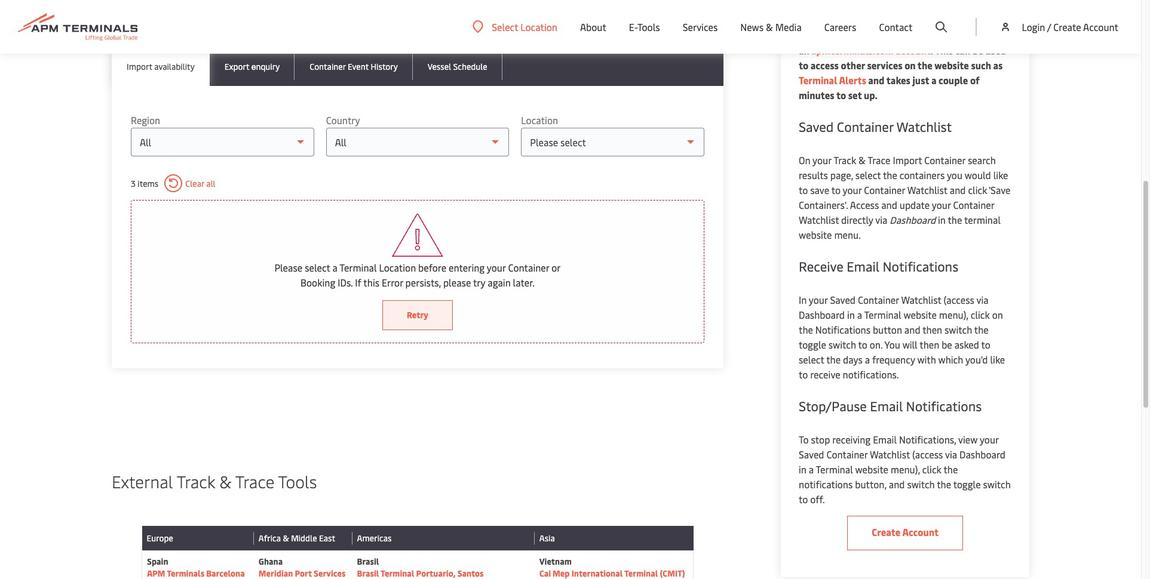 Task type: locate. For each thing, give the bounding box(es) containing it.
contact
[[879, 20, 913, 33]]

button
[[873, 323, 902, 336]]

2 horizontal spatial select
[[855, 168, 881, 182]]

import inside on your track & trace import container search results page, select the containers you would like to save to your container watchlist and click 'save containers'. access and update your container watchlist directly via
[[893, 154, 922, 167]]

the inside apm terminals offers a number of tools to help you monitor the status of your import containers. to use these services you'll need an
[[854, 14, 869, 27]]

entering up the try
[[449, 261, 485, 274]]

via inside in your saved container watchlist (access via dashboard in a terminal website menu), click on the notifications button and then switch the toggle switch to on. you will then be asked to select the days a frequency with which you'd like to receive notifications.
[[976, 293, 988, 306]]

0 vertical spatial please
[[678, 0, 706, 6]]

1 horizontal spatial tools
[[637, 20, 660, 33]]

1 horizontal spatial select
[[799, 353, 824, 366]]

email
[[847, 257, 880, 275], [870, 397, 903, 415], [873, 433, 897, 446]]

notifications up notifications,
[[906, 397, 982, 415]]

1 horizontal spatial other
[[841, 59, 865, 72]]

container up later.
[[508, 261, 549, 274]]

your up results
[[812, 154, 831, 167]]

container left event
[[310, 61, 346, 72]]

1 vertical spatial containers
[[900, 168, 945, 182]]

0 horizontal spatial other
[[501, 0, 524, 6]]

terminal
[[201, 8, 238, 21], [799, 73, 837, 87], [340, 261, 377, 274], [864, 308, 901, 321], [816, 463, 853, 476]]

be inside in your saved container watchlist (access via dashboard in a terminal website menu), click on the notifications button and then switch the toggle switch to on. you will then be asked to select the days a frequency with which you'd like to receive notifications.
[[942, 338, 952, 351]]

our
[[112, 0, 127, 6]]

to inside to stop receiving email notifications, view your saved container watchlist (access via dashboard in a terminal website menu), click the notifications button, and switch the toggle switch to off.
[[799, 433, 809, 446]]

0 horizontal spatial (access
[[912, 448, 943, 461]]

website up couple
[[935, 59, 969, 72]]

just
[[913, 73, 929, 87]]

2 horizontal spatial you
[[947, 168, 962, 182]]

0 vertical spatial before
[[240, 8, 268, 21]]

access
[[811, 59, 839, 72]]

create down button,
[[872, 526, 900, 539]]

container
[[309, 8, 349, 21]]

0 horizontal spatial import
[[127, 61, 152, 72]]

watchlist up button
[[901, 293, 941, 306]]

0 vertical spatial toggle
[[799, 338, 826, 351]]

alerts
[[839, 73, 866, 87]]

via up the asked on the bottom of the page
[[976, 293, 988, 306]]

to left stop
[[799, 433, 809, 446]]

0 vertical spatial select
[[855, 168, 881, 182]]

0 vertical spatial notifications
[[883, 257, 958, 275]]

a right just
[[931, 73, 936, 87]]

0 vertical spatial services
[[905, 29, 941, 42]]

dashboard down view
[[959, 448, 1005, 461]]

major
[[413, 0, 438, 6]]

you
[[885, 338, 900, 351]]

1 vertical spatial entering
[[449, 261, 485, 274]]

please inside please select a terminal location before entering your container or booking ids. if this error persists, please try again later.
[[443, 276, 471, 289]]

view
[[958, 433, 978, 446]]

select down tool
[[165, 8, 191, 21]]

notifications inside in your saved container watchlist (access via dashboard in a terminal website menu), click on the notifications button and then switch the toggle switch to on. you will then be asked to select the days a frequency with which you'd like to receive notifications.
[[815, 323, 870, 336]]

vessel
[[428, 61, 451, 72]]

ids. down located
[[352, 8, 367, 21]]

a right days
[[865, 353, 870, 366]]

2 horizontal spatial via
[[976, 293, 988, 306]]

you'd
[[965, 353, 988, 366]]

0 horizontal spatial be
[[942, 338, 952, 351]]

track up page,
[[833, 154, 856, 167]]

1 vertical spatial ids.
[[338, 276, 353, 289]]

to inside . this can be used to access other services on the website such as terminal alerts
[[799, 59, 808, 72]]

select down for
[[492, 20, 518, 33]]

location
[[520, 20, 557, 33], [521, 114, 558, 127], [379, 261, 416, 274]]

0 horizontal spatial select
[[305, 261, 330, 274]]

1 vertical spatial (access
[[912, 448, 943, 461]]

before down check
[[240, 8, 268, 21]]

your inside our global t&t tool allows you to check your containers located at our major terminals. for other terminals, including joint ventures, please scroll down. select a terminal before entering container ids.
[[283, 0, 301, 6]]

0 horizontal spatial containers
[[304, 0, 349, 6]]

your inside in your saved container watchlist (access via dashboard in a terminal website menu), click on the notifications button and then switch the toggle switch to on. you will then be asked to select the days a frequency with which you'd like to receive notifications.
[[809, 293, 828, 306]]

east
[[319, 533, 335, 544]]

& inside news & media popup button
[[766, 20, 773, 33]]

website inside in your saved container watchlist (access via dashboard in a terminal website menu), click on the notifications button and then switch the toggle switch to on. you will then be asked to select the days a frequency with which you'd like to receive notifications.
[[904, 308, 937, 321]]

be inside . this can be used to access other services on the website such as terminal alerts
[[972, 44, 983, 57]]

a inside and takes just a couple of minutes to set up.
[[931, 73, 936, 87]]

spain
[[147, 556, 168, 568]]

2 vertical spatial email
[[873, 433, 897, 446]]

1 vertical spatial on
[[992, 308, 1003, 321]]

website up will
[[904, 308, 937, 321]]

terminals,
[[526, 0, 569, 6]]

0 horizontal spatial services
[[867, 59, 902, 72]]

2 vertical spatial via
[[945, 448, 957, 461]]

0 vertical spatial other
[[501, 0, 524, 6]]

your down number
[[913, 14, 932, 27]]

a right offers
[[896, 0, 901, 12]]

a down tool
[[194, 8, 199, 21]]

email down the menu.
[[847, 257, 880, 275]]

1 vertical spatial before
[[418, 261, 446, 274]]

saved down receive
[[830, 293, 855, 306]]

1 horizontal spatial please
[[678, 0, 706, 6]]

watchlist inside to stop receiving email notifications, view your saved container watchlist (access via dashboard in a terminal website menu), click the notifications button, and switch the toggle switch to off.
[[870, 448, 910, 461]]

and
[[868, 73, 884, 87], [950, 183, 966, 197], [881, 198, 897, 211], [904, 323, 920, 336], [889, 478, 905, 491]]

need
[[969, 29, 991, 42]]

1 vertical spatial of
[[901, 14, 911, 27]]

2 vertical spatial location
[[379, 261, 416, 274]]

like right you'd
[[990, 353, 1005, 366]]

couple
[[939, 73, 968, 87]]

page,
[[830, 168, 853, 182]]

external
[[112, 470, 173, 493]]

.
[[931, 44, 933, 57]]

(access inside to stop receiving email notifications, view your saved container watchlist (access via dashboard in a terminal website menu), click the notifications button, and switch the toggle switch to off.
[[912, 448, 943, 461]]

a up notifications
[[809, 463, 814, 476]]

receiving
[[832, 433, 871, 446]]

to left check
[[244, 0, 253, 6]]

0 vertical spatial account
[[1083, 20, 1118, 33]]

container event history
[[310, 61, 398, 72]]

toggle down view
[[953, 478, 981, 491]]

0 vertical spatial trace
[[868, 154, 890, 167]]

1 vertical spatial trace
[[235, 470, 274, 493]]

a inside please select a terminal location before entering your container or booking ids. if this error persists, please try again later.
[[333, 261, 337, 274]]

email for stop/pause
[[870, 397, 903, 415]]

you left would
[[947, 168, 962, 182]]

to left off.
[[799, 493, 808, 506]]

1 vertical spatial email
[[870, 397, 903, 415]]

1 vertical spatial account
[[902, 526, 939, 539]]

create
[[1053, 20, 1081, 33], [872, 526, 900, 539]]

your right view
[[980, 433, 999, 446]]

1 vertical spatial import
[[893, 154, 922, 167]]

1 vertical spatial other
[[841, 59, 865, 72]]

click
[[968, 183, 987, 197], [971, 308, 990, 321], [922, 463, 941, 476]]

1 horizontal spatial of
[[939, 0, 948, 12]]

2 horizontal spatial in
[[938, 213, 946, 226]]

this
[[363, 276, 379, 289]]

0 vertical spatial in
[[938, 213, 946, 226]]

click up the asked on the bottom of the page
[[971, 308, 990, 321]]

of down number
[[901, 14, 911, 27]]

terminal inside our global t&t tool allows you to check your containers located at our major terminals. for other terminals, including joint ventures, please scroll down. select a terminal before entering container ids.
[[201, 8, 238, 21]]

click down would
[[968, 183, 987, 197]]

to inside apm terminals offers a number of tools to help you monitor the status of your import containers. to use these services you'll need an
[[975, 0, 985, 12]]

0 vertical spatial you
[[227, 0, 242, 6]]

of for couple
[[970, 73, 980, 87]]

your down page,
[[843, 183, 862, 197]]

vietnam
[[539, 556, 572, 568]]

select location
[[492, 20, 557, 33]]

tools
[[637, 20, 660, 33], [278, 470, 317, 493]]

e-tools button
[[629, 0, 660, 54]]

and right button,
[[889, 478, 905, 491]]

dashboard down in
[[799, 308, 845, 321]]

clear all button
[[164, 174, 215, 192]]

please inside our global t&t tool allows you to check your containers located at our major terminals. for other terminals, including joint ventures, please scroll down. select a terminal before entering container ids.
[[678, 0, 706, 6]]

menu), inside in your saved container watchlist (access via dashboard in a terminal website menu), click on the notifications button and then switch the toggle switch to on. you will then be asked to select the days a frequency with which you'd like to receive notifications.
[[939, 308, 968, 321]]

0 vertical spatial of
[[939, 0, 948, 12]]

about button
[[580, 0, 606, 54]]

other up alerts in the right top of the page
[[841, 59, 865, 72]]

up.
[[864, 88, 878, 102]]

create right /
[[1053, 20, 1081, 33]]

you
[[227, 0, 242, 6], [799, 14, 815, 27], [947, 168, 962, 182]]

container inside button
[[310, 61, 346, 72]]

dashboard inside in your saved container watchlist (access via dashboard in a terminal website menu), click on the notifications button and then switch the toggle switch to on. you will then be asked to select the days a frequency with which you'd like to receive notifications.
[[799, 308, 845, 321]]

export
[[224, 61, 249, 72]]

export еnquiry
[[224, 61, 280, 72]]

(access
[[944, 293, 974, 306], [912, 448, 943, 461]]

0 horizontal spatial entering
[[271, 8, 307, 21]]

trace up the africa
[[235, 470, 274, 493]]

please up services
[[678, 0, 706, 6]]

1 horizontal spatial before
[[418, 261, 446, 274]]

1 vertical spatial track
[[177, 470, 215, 493]]

email for receive
[[847, 257, 880, 275]]

0 vertical spatial track
[[833, 154, 856, 167]]

0 horizontal spatial in
[[799, 463, 806, 476]]

other inside our global t&t tool allows you to check your containers located at our major terminals. for other terminals, including joint ventures, please scroll down. select a terminal before entering container ids.
[[501, 0, 524, 6]]

0 vertical spatial containers
[[304, 0, 349, 6]]

to inside apm terminals offers a number of tools to help you monitor the status of your import containers. to use these services you'll need an
[[849, 29, 860, 42]]

import availability button
[[112, 48, 210, 86]]

1 horizontal spatial import
[[893, 154, 922, 167]]

2 vertical spatial dashboard
[[959, 448, 1005, 461]]

email right "receiving"
[[873, 433, 897, 446]]

1 horizontal spatial entering
[[449, 261, 485, 274]]

before inside please select a terminal location before entering your container or booking ids. if this error persists, please try again later.
[[418, 261, 446, 274]]

import up update
[[893, 154, 922, 167]]

track right external
[[177, 470, 215, 493]]

like up 'save
[[993, 168, 1008, 182]]

your right check
[[283, 0, 301, 6]]

saved
[[799, 118, 834, 136], [830, 293, 855, 306], [799, 448, 824, 461]]

search
[[968, 154, 996, 167]]

takes
[[886, 73, 910, 87]]

update
[[900, 198, 930, 211]]

export еnquiry button
[[210, 48, 295, 86]]

1 horizontal spatial be
[[972, 44, 983, 57]]

website down "containers'."
[[799, 228, 832, 241]]

careers button
[[824, 0, 856, 54]]

to inside and takes just a couple of minutes to set up.
[[836, 88, 846, 102]]

of
[[939, 0, 948, 12], [901, 14, 911, 27], [970, 73, 980, 87]]

trace
[[868, 154, 890, 167], [235, 470, 274, 493]]

africa
[[259, 533, 281, 544]]

and up in the terminal website menu.
[[881, 198, 897, 211]]

toggle up receive
[[799, 338, 826, 351]]

other right for
[[501, 0, 524, 6]]

and takes just a couple of minutes to set up.
[[799, 73, 980, 102]]

1 vertical spatial toggle
[[953, 478, 981, 491]]

1 horizontal spatial in
[[847, 308, 855, 321]]

2 vertical spatial in
[[799, 463, 806, 476]]

0 vertical spatial on
[[905, 59, 916, 72]]

availability
[[154, 61, 195, 72]]

on
[[905, 59, 916, 72], [992, 308, 1003, 321]]

careers
[[824, 20, 856, 33]]

1 vertical spatial like
[[990, 353, 1005, 366]]

services up "takes"
[[867, 59, 902, 72]]

your right in
[[809, 293, 828, 306]]

tools up africa & middle east
[[278, 470, 317, 493]]

to stop receiving email notifications, view your saved container watchlist (access via dashboard in a terminal website menu), click the notifications button, and switch the toggle switch to off.
[[799, 433, 1011, 506]]

1 horizontal spatial (access
[[944, 293, 974, 306]]

2 vertical spatial select
[[799, 353, 824, 366]]

(access up the asked on the bottom of the page
[[944, 293, 974, 306]]

click inside in your saved container watchlist (access via dashboard in a terminal website menu), click on the notifications button and then switch the toggle switch to on. you will then be asked to select the days a frequency with which you'd like to receive notifications.
[[971, 308, 990, 321]]

0 vertical spatial like
[[993, 168, 1008, 182]]

2 vertical spatial of
[[970, 73, 980, 87]]

notifications down in the terminal website menu.
[[883, 257, 958, 275]]

import left 'availability'
[[127, 61, 152, 72]]

0 vertical spatial be
[[972, 44, 983, 57]]

0 horizontal spatial via
[[875, 213, 887, 226]]

import inside button
[[127, 61, 152, 72]]

in inside to stop receiving email notifications, view your saved container watchlist (access via dashboard in a terminal website menu), click the notifications button, and switch the toggle switch to off.
[[799, 463, 806, 476]]

dashboard inside to stop receiving email notifications, view your saved container watchlist (access via dashboard in a terminal website menu), click the notifications button, and switch the toggle switch to off.
[[959, 448, 1005, 461]]

container down "receiving"
[[826, 448, 868, 461]]

you down apm
[[799, 14, 815, 27]]

(access down notifications,
[[912, 448, 943, 461]]

and up will
[[904, 323, 920, 336]]

to down page,
[[831, 183, 841, 197]]

0 vertical spatial to
[[849, 29, 860, 42]]

dashboard down update
[[890, 213, 936, 226]]

via inside to stop receiving email notifications, view your saved container watchlist (access via dashboard in a terminal website menu), click the notifications button, and switch the toggle switch to off.
[[945, 448, 957, 461]]

email down notifications.
[[870, 397, 903, 415]]

results
[[799, 168, 828, 182]]

0 horizontal spatial tools
[[278, 470, 317, 493]]

0 horizontal spatial toggle
[[799, 338, 826, 351]]

entering down check
[[271, 8, 307, 21]]

0 horizontal spatial dashboard
[[799, 308, 845, 321]]

tools down ventures,
[[637, 20, 660, 33]]

such
[[971, 59, 991, 72]]

select inside on your track & trace import container search results page, select the containers you would like to save to your container watchlist and click 'save containers'. access and update your container watchlist directly via
[[855, 168, 881, 182]]

terminal up button
[[864, 308, 901, 321]]

select right page,
[[855, 168, 881, 182]]

saved down stop
[[799, 448, 824, 461]]

select location button
[[473, 20, 557, 33]]

use
[[862, 29, 877, 42]]

containers.
[[799, 29, 848, 42]]

2 horizontal spatial dashboard
[[959, 448, 1005, 461]]

and inside to stop receiving email notifications, view your saved container watchlist (access via dashboard in a terminal website menu), click the notifications button, and switch the toggle switch to off.
[[889, 478, 905, 491]]

trace down saved container watchlist
[[868, 154, 890, 167]]

to
[[244, 0, 253, 6], [975, 0, 985, 12], [799, 59, 808, 72], [836, 88, 846, 102], [799, 183, 808, 197], [831, 183, 841, 197], [858, 338, 867, 351], [981, 338, 990, 351], [799, 368, 808, 381], [799, 493, 808, 506]]

website up button,
[[855, 463, 888, 476]]

1 vertical spatial tools
[[278, 470, 317, 493]]

to left use
[[849, 29, 860, 42]]

0 horizontal spatial of
[[901, 14, 911, 27]]

your right update
[[932, 198, 951, 211]]

this
[[935, 44, 953, 57]]

brasil
[[357, 556, 379, 568]]

0 vertical spatial ids.
[[352, 8, 367, 21]]

0 horizontal spatial track
[[177, 470, 215, 493]]

ids. left if
[[338, 276, 353, 289]]

1 horizontal spatial menu),
[[939, 308, 968, 321]]

1 horizontal spatial track
[[833, 154, 856, 167]]

of down such at the right of page
[[970, 73, 980, 87]]

the inside . this can be used to access other services on the website such as terminal alerts
[[918, 59, 932, 72]]

2 vertical spatial you
[[947, 168, 962, 182]]

you inside apm terminals offers a number of tools to help you monitor the status of your import containers. to use these services you'll need an
[[799, 14, 815, 27]]

menu), up the asked on the bottom of the page
[[939, 308, 968, 321]]

to left receive
[[799, 368, 808, 381]]

(access inside in your saved container watchlist (access via dashboard in a terminal website menu), click on the notifications button and then switch the toggle switch to on. you will then be asked to select the days a frequency with which you'd like to receive notifications.
[[944, 293, 974, 306]]

1 horizontal spatial containers
[[900, 168, 945, 182]]

1 vertical spatial services
[[867, 59, 902, 72]]

0 vertical spatial menu),
[[939, 308, 968, 321]]

1 vertical spatial saved
[[830, 293, 855, 306]]

1 vertical spatial select
[[305, 261, 330, 274]]

saved down minutes
[[799, 118, 834, 136]]

joint
[[612, 0, 634, 6]]

our global t&t tool allows you to check your containers located at our major terminals. for other terminals, including joint ventures, please scroll down. select a terminal before entering container ids.
[[112, 0, 706, 21]]

select inside please select a terminal location before entering your container or booking ids. if this error persists, please try again later.
[[305, 261, 330, 274]]

switch
[[945, 323, 972, 336], [829, 338, 856, 351], [907, 478, 935, 491], [983, 478, 1011, 491]]

like inside in your saved container watchlist (access via dashboard in a terminal website menu), click on the notifications button and then switch the toggle switch to on. you will then be asked to select the days a frequency with which you'd like to receive notifications.
[[990, 353, 1005, 366]]

1 vertical spatial please
[[443, 276, 471, 289]]

tools
[[950, 0, 973, 12]]

a up 'booking' at the top left
[[333, 261, 337, 274]]

and up up. at the right top of page
[[868, 73, 884, 87]]

terminal inside in your saved container watchlist (access via dashboard in a terminal website menu), click on the notifications button and then switch the toggle switch to on. you will then be asked to select the days a frequency with which you'd like to receive notifications.
[[864, 308, 901, 321]]

container inside in your saved container watchlist (access via dashboard in a terminal website menu), click on the notifications button and then switch the toggle switch to on. you will then be asked to select the days a frequency with which you'd like to receive notifications.
[[858, 293, 899, 306]]

your
[[283, 0, 301, 6], [913, 14, 932, 27], [812, 154, 831, 167], [843, 183, 862, 197], [932, 198, 951, 211], [487, 261, 506, 274], [809, 293, 828, 306], [980, 433, 999, 446]]

of inside and takes just a couple of minutes to set up.
[[970, 73, 980, 87]]

tab list
[[112, 48, 723, 86]]

menu),
[[939, 308, 968, 321], [891, 463, 920, 476]]

before up the 'persists,'
[[418, 261, 446, 274]]

menu), down notifications,
[[891, 463, 920, 476]]

0 horizontal spatial menu),
[[891, 463, 920, 476]]

in inside in the terminal website menu.
[[938, 213, 946, 226]]

1 vertical spatial you
[[799, 14, 815, 27]]

watchlist up button,
[[870, 448, 910, 461]]

on your track & trace import container search results page, select the containers you would like to save to your container watchlist and click 'save containers'. access and update your container watchlist directly via
[[799, 154, 1010, 226]]

container up button
[[858, 293, 899, 306]]

0 horizontal spatial select
[[165, 8, 191, 21]]

0 vertical spatial entering
[[271, 8, 307, 21]]

status
[[871, 14, 899, 27]]

1 vertical spatial create
[[872, 526, 900, 539]]

be up which
[[942, 338, 952, 351]]

in left terminal
[[938, 213, 946, 226]]

1 horizontal spatial dashboard
[[890, 213, 936, 226]]

containers
[[304, 0, 349, 6], [900, 168, 945, 182]]

days
[[843, 353, 863, 366]]

terminal inside to stop receiving email notifications, view your saved container watchlist (access via dashboard in a terminal website menu), click the notifications button, and switch the toggle switch to off.
[[816, 463, 853, 476]]

monitor
[[817, 14, 852, 27]]

on
[[799, 154, 810, 167]]

1 horizontal spatial on
[[992, 308, 1003, 321]]

terminal up if
[[340, 261, 377, 274]]

0 horizontal spatial please
[[443, 276, 471, 289]]

1 vertical spatial to
[[799, 433, 809, 446]]

entering inside our global t&t tool allows you to check your containers located at our major terminals. for other terminals, including joint ventures, please scroll down. select a terminal before entering container ids.
[[271, 8, 307, 21]]

notifications up days
[[815, 323, 870, 336]]

via down notifications,
[[945, 448, 957, 461]]

1 horizontal spatial create
[[1053, 20, 1081, 33]]

toggle inside in your saved container watchlist (access via dashboard in a terminal website menu), click on the notifications button and then switch the toggle switch to on. you will then be asked to select the days a frequency with which you'd like to receive notifications.
[[799, 338, 826, 351]]

be down need
[[972, 44, 983, 57]]

0 vertical spatial create
[[1053, 20, 1081, 33]]

click down notifications,
[[922, 463, 941, 476]]

1 horizontal spatial you
[[799, 14, 815, 27]]

account
[[1083, 20, 1118, 33], [902, 526, 939, 539]]

container inside to stop receiving email notifications, view your saved container watchlist (access via dashboard in a terminal website menu), click the notifications button, and switch the toggle switch to off.
[[826, 448, 868, 461]]

2 vertical spatial click
[[922, 463, 941, 476]]

save
[[810, 183, 829, 197]]

via inside on your track & trace import container search results page, select the containers you would like to save to your container watchlist and click 'save containers'. access and update your container watchlist directly via
[[875, 213, 887, 226]]



Task type: vqa. For each thing, say whether or not it's contained in the screenshot.
left Los
no



Task type: describe. For each thing, give the bounding box(es) containing it.
including
[[571, 0, 610, 6]]

container event history button
[[295, 48, 413, 86]]

your inside apm terminals offers a number of tools to help you monitor the status of your import containers. to use these services you'll need an
[[913, 14, 932, 27]]

watchlist down just
[[896, 118, 952, 136]]

booking
[[301, 276, 335, 289]]

0 vertical spatial then
[[922, 323, 942, 336]]

watchlist up update
[[907, 183, 947, 197]]

ids. inside please select a terminal location before entering your container or booking ids. if this error persists, please try again later.
[[338, 276, 353, 289]]

contact button
[[879, 0, 913, 54]]

website inside to stop receiving email notifications, view your saved container watchlist (access via dashboard in a terminal website menu), click the notifications button, and switch the toggle switch to off.
[[855, 463, 888, 476]]

account inside "link"
[[1083, 20, 1118, 33]]

0 vertical spatial saved
[[799, 118, 834, 136]]

create account
[[872, 526, 939, 539]]

. this can be used to access other services on the website such as terminal alerts
[[799, 44, 1006, 87]]

set
[[848, 88, 862, 102]]

notifications.
[[843, 368, 899, 381]]

used
[[985, 44, 1006, 57]]

0 horizontal spatial create
[[872, 526, 900, 539]]

receive email notifications
[[799, 257, 958, 275]]

if
[[355, 276, 361, 289]]

saved inside in your saved container watchlist (access via dashboard in a terminal website menu), click on the notifications button and then switch the toggle switch to on. you will then be asked to select the days a frequency with which you'd like to receive notifications.
[[830, 293, 855, 306]]

schedule
[[453, 61, 487, 72]]

europe
[[147, 533, 173, 544]]

receive
[[799, 257, 844, 275]]

apm
[[799, 0, 820, 12]]

access
[[850, 198, 879, 211]]

a inside apm terminals offers a number of tools to help you monitor the status of your import containers. to use these services you'll need an
[[896, 0, 901, 12]]

saved container watchlist
[[799, 118, 952, 136]]

the inside in the terminal website menu.
[[948, 213, 962, 226]]

select inside in your saved container watchlist (access via dashboard in a terminal website menu), click on the notifications button and then switch the toggle switch to on. you will then be asked to select the days a frequency with which you'd like to receive notifications.
[[799, 353, 824, 366]]

a up days
[[857, 308, 862, 321]]

website inside in the terminal website menu.
[[799, 228, 832, 241]]

you inside on your track & trace import container search results page, select the containers you would like to save to your container watchlist and click 'save containers'. access and update your container watchlist directly via
[[947, 168, 962, 182]]

external track & trace tools
[[112, 470, 317, 493]]

vessel schedule button
[[413, 48, 502, 86]]

apmterminals.com account link
[[809, 44, 931, 57]]

ids. inside our global t&t tool allows you to check your containers located at our major terminals. for other terminals, including joint ventures, please scroll down. select a terminal before entering container ids.
[[352, 8, 367, 21]]

container up terminal
[[953, 198, 994, 211]]

create inside "link"
[[1053, 20, 1081, 33]]

watchlist down "containers'."
[[799, 213, 839, 226]]

receive
[[810, 368, 840, 381]]

retry button
[[382, 300, 453, 330]]

all
[[206, 178, 215, 189]]

to left on.
[[858, 338, 867, 351]]

number
[[903, 0, 937, 12]]

'save
[[989, 183, 1010, 197]]

account
[[896, 44, 931, 57]]

help
[[987, 0, 1006, 12]]

0 horizontal spatial account
[[902, 526, 939, 539]]

0 horizontal spatial trace
[[235, 470, 274, 493]]

notifications,
[[899, 433, 956, 446]]

as
[[993, 59, 1003, 72]]

will
[[902, 338, 917, 351]]

select inside our global t&t tool allows you to check your containers located at our major terminals. for other terminals, including joint ventures, please scroll down. select a terminal before entering container ids.
[[165, 8, 191, 21]]

services inside . this can be used to access other services on the website such as terminal alerts
[[867, 59, 902, 72]]

e-
[[629, 20, 637, 33]]

before inside our global t&t tool allows you to check your containers located at our major terminals. for other terminals, including joint ventures, please scroll down. select a terminal before entering container ids.
[[240, 8, 268, 21]]

would
[[965, 168, 991, 182]]

news
[[740, 20, 764, 33]]

please select a terminal location before entering your container or booking ids. if this error persists, please try again later.
[[274, 261, 561, 289]]

0 vertical spatial location
[[520, 20, 557, 33]]

vessel schedule
[[428, 61, 487, 72]]

terminals.
[[440, 0, 482, 6]]

can
[[955, 44, 970, 57]]

watchlist inside in your saved container watchlist (access via dashboard in a terminal website menu), click on the notifications button and then switch the toggle switch to on. you will then be asked to select the days a frequency with which you'd like to receive notifications.
[[901, 293, 941, 306]]

stop/pause email notifications
[[799, 397, 982, 415]]

other inside . this can be used to access other services on the website such as terminal alerts
[[841, 59, 865, 72]]

notifications for receive email notifications
[[883, 257, 958, 275]]

and inside in your saved container watchlist (access via dashboard in a terminal website menu), click on the notifications button and then switch the toggle switch to on. you will then be asked to select the days a frequency with which you'd like to receive notifications.
[[904, 323, 920, 336]]

your inside to stop receiving email notifications, view your saved container watchlist (access via dashboard in a terminal website menu), click the notifications button, and switch the toggle switch to off.
[[980, 433, 999, 446]]

later.
[[513, 276, 535, 289]]

container inside please select a terminal location before entering your container or booking ids. if this error persists, please try again later.
[[508, 261, 549, 274]]

tools inside popup button
[[637, 20, 660, 33]]

to up you'd
[[981, 338, 990, 351]]

for
[[485, 0, 499, 6]]

clear
[[185, 178, 204, 189]]

on inside in your saved container watchlist (access via dashboard in a terminal website menu), click on the notifications button and then switch the toggle switch to on. you will then be asked to select the days a frequency with which you'd like to receive notifications.
[[992, 308, 1003, 321]]

track inside on your track & trace import container search results page, select the containers you would like to save to your container watchlist and click 'save containers'. access and update your container watchlist directly via
[[833, 154, 856, 167]]

/
[[1047, 20, 1051, 33]]

containers inside our global t&t tool allows you to check your containers located at our major terminals. for other terminals, including joint ventures, please scroll down. select a terminal before entering container ids.
[[304, 0, 349, 6]]

services button
[[683, 0, 718, 54]]

off.
[[810, 493, 825, 506]]

you'll
[[943, 29, 967, 42]]

location inside please select a terminal location before entering your container or booking ids. if this error persists, please try again later.
[[379, 261, 416, 274]]

create account link
[[847, 516, 963, 551]]

notifications
[[799, 478, 853, 491]]

trace inside on your track & trace import container search results page, select the containers you would like to save to your container watchlist and click 'save containers'. access and update your container watchlist directly via
[[868, 154, 890, 167]]

terminal inside please select a terminal location before entering your container or booking ids. if this error persists, please try again later.
[[340, 261, 377, 274]]

to inside to stop receiving email notifications, view your saved container watchlist (access via dashboard in a terminal website menu), click the notifications button, and switch the toggle switch to off.
[[799, 493, 808, 506]]

button,
[[855, 478, 886, 491]]

saved inside to stop receiving email notifications, view your saved container watchlist (access via dashboard in a terminal website menu), click the notifications button, and switch the toggle switch to off.
[[799, 448, 824, 461]]

ventures,
[[636, 0, 675, 6]]

on.
[[870, 338, 883, 351]]

toggle inside to stop receiving email notifications, view your saved container watchlist (access via dashboard in a terminal website menu), click the notifications button, and switch the toggle switch to off.
[[953, 478, 981, 491]]

terminals
[[821, 0, 864, 12]]

event
[[348, 61, 369, 72]]

items
[[138, 178, 159, 189]]

asked
[[954, 338, 979, 351]]

click inside to stop receiving email notifications, view your saved container watchlist (access via dashboard in a terminal website menu), click the notifications button, and switch the toggle switch to off.
[[922, 463, 941, 476]]

located
[[351, 0, 383, 6]]

a inside our global t&t tool allows you to check your containers located at our major terminals. for other terminals, including joint ventures, please scroll down. select a terminal before entering container ids.
[[194, 8, 199, 21]]

0 vertical spatial dashboard
[[890, 213, 936, 226]]

click inside on your track & trace import container search results page, select the containers you would like to save to your container watchlist and click 'save containers'. access and update your container watchlist directly via
[[968, 183, 987, 197]]

& inside on your track & trace import container search results page, select the containers you would like to save to your container watchlist and click 'save containers'. access and update your container watchlist directly via
[[859, 154, 866, 167]]

news & media button
[[740, 0, 802, 54]]

like inside on your track & trace import container search results page, select the containers you would like to save to your container watchlist and click 'save containers'. access and update your container watchlist directly via
[[993, 168, 1008, 182]]

to left save
[[799, 183, 808, 197]]

terminal
[[964, 213, 1001, 226]]

try
[[473, 276, 485, 289]]

you inside our global t&t tool allows you to check your containers located at our major terminals. for other terminals, including joint ventures, please scroll down. select a terminal before entering container ids.
[[227, 0, 242, 6]]

entering inside please select a terminal location before entering your container or booking ids. if this error persists, please try again later.
[[449, 261, 485, 274]]

email inside to stop receiving email notifications, view your saved container watchlist (access via dashboard in a terminal website menu), click the notifications button, and switch the toggle switch to off.
[[873, 433, 897, 446]]

in inside in your saved container watchlist (access via dashboard in a terminal website menu), click on the notifications button and then switch the toggle switch to on. you will then be asked to select the days a frequency with which you'd like to receive notifications.
[[847, 308, 855, 321]]

which
[[938, 353, 963, 366]]

terminal inside . this can be used to access other services on the website such as terminal alerts
[[799, 73, 837, 87]]

minutes
[[799, 88, 834, 102]]

container up access
[[864, 183, 905, 197]]

asia
[[539, 533, 555, 544]]

import
[[935, 14, 965, 27]]

website inside . this can be used to access other services on the website such as terminal alerts
[[935, 59, 969, 72]]

menu), inside to stop receiving email notifications, view your saved container watchlist (access via dashboard in a terminal website menu), click the notifications button, and switch the toggle switch to off.
[[891, 463, 920, 476]]

your inside please select a terminal location before entering your container or booking ids. if this error persists, please try again later.
[[487, 261, 506, 274]]

region
[[131, 114, 160, 127]]

in
[[799, 293, 807, 306]]

container up would
[[924, 154, 965, 167]]

tab list containing import availability
[[112, 48, 723, 86]]

the inside on your track & trace import container search results page, select the containers you would like to save to your container watchlist and click 'save containers'. access and update your container watchlist directly via
[[883, 168, 897, 182]]

3
[[131, 178, 136, 189]]

of for number
[[939, 0, 948, 12]]

and inside and takes just a couple of minutes to set up.
[[868, 73, 884, 87]]

notifications for stop/pause email notifications
[[906, 397, 982, 415]]

menu.
[[834, 228, 861, 241]]

login / create account
[[1022, 20, 1118, 33]]

these
[[879, 29, 903, 42]]

about
[[580, 20, 606, 33]]

containers inside on your track & trace import container search results page, select the containers you would like to save to your container watchlist and click 'save containers'. access and update your container watchlist directly via
[[900, 168, 945, 182]]

clear all
[[185, 178, 215, 189]]

in your saved container watchlist (access via dashboard in a terminal website menu), click on the notifications button and then switch the toggle switch to on. you will then be asked to select the days a frequency with which you'd like to receive notifications.
[[799, 293, 1005, 381]]

containers'.
[[799, 198, 848, 211]]

apm terminals offers a number of tools to help you monitor the status of your import containers. to use these services you'll need an
[[799, 0, 1006, 57]]

africa & middle east
[[259, 533, 335, 544]]

at
[[386, 0, 394, 6]]

to inside our global t&t tool allows you to check your containers located at our major terminals. for other terminals, including joint ventures, please scroll down. select a terminal before entering container ids.
[[244, 0, 253, 6]]

on inside . this can be used to access other services on the website such as terminal alerts
[[905, 59, 916, 72]]

a inside to stop receiving email notifications, view your saved container watchlist (access via dashboard in a terminal website menu), click the notifications button, and switch the toggle switch to off.
[[809, 463, 814, 476]]

and down would
[[950, 183, 966, 197]]

1 vertical spatial then
[[920, 338, 939, 351]]

container down up. at the right top of page
[[837, 118, 893, 136]]

an
[[799, 44, 809, 57]]

history
[[371, 61, 398, 72]]

1 horizontal spatial select
[[492, 20, 518, 33]]

services inside apm terminals offers a number of tools to help you monitor the status of your import containers. to use these services you'll need an
[[905, 29, 941, 42]]

check
[[256, 0, 280, 6]]

1 vertical spatial location
[[521, 114, 558, 127]]

please
[[274, 261, 302, 274]]



